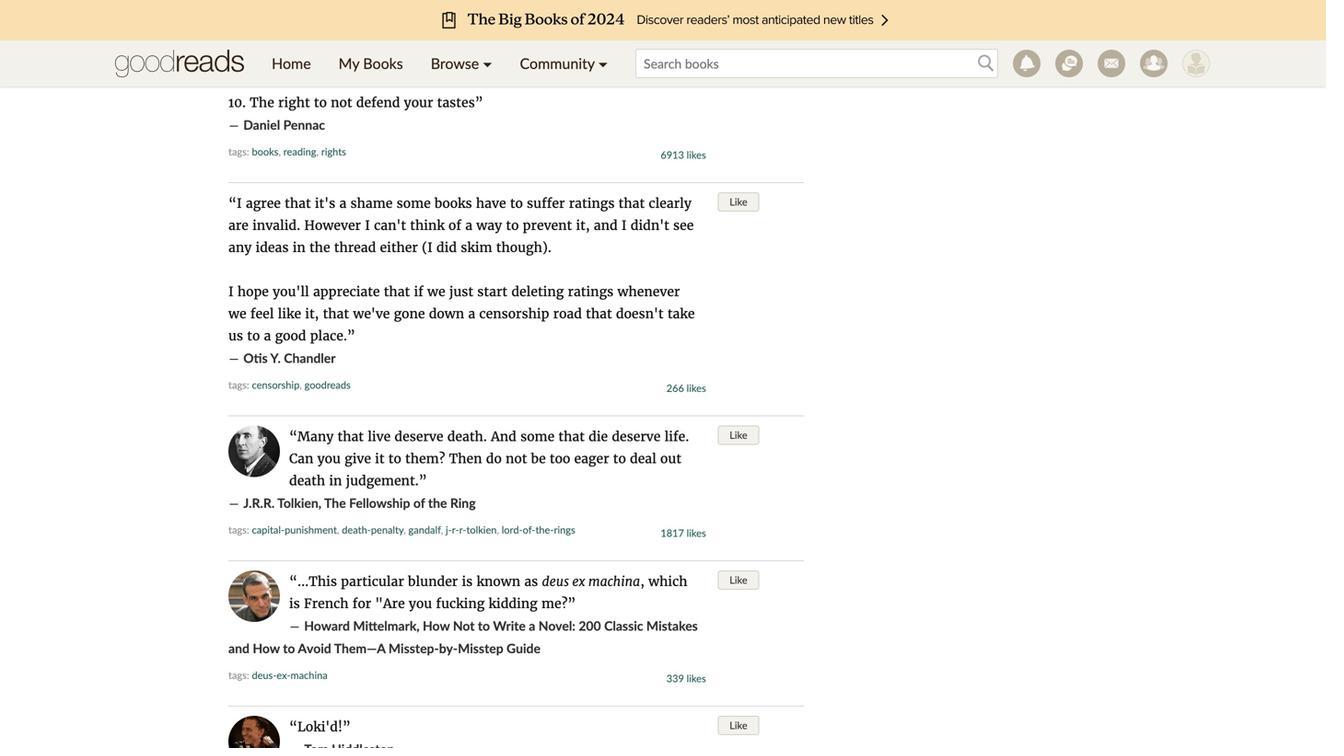 Task type: locate. For each thing, give the bounding box(es) containing it.
0 vertical spatial the
[[309, 239, 330, 256]]

machina right ex
[[588, 574, 640, 590]]

▾ right browse
[[483, 54, 492, 72]]

them—a
[[334, 641, 385, 657]]

0 vertical spatial and
[[594, 217, 618, 234]]

― down 10.
[[228, 117, 239, 133]]

0 horizontal spatial and
[[228, 641, 250, 657]]

it
[[375, 451, 385, 467]]

of up gandalf link
[[413, 495, 425, 511]]

be
[[531, 451, 546, 467]]

my
[[339, 54, 359, 72]]

of up did
[[449, 217, 461, 234]]

the up the death-
[[324, 495, 346, 511]]

1 horizontal spatial deserve
[[612, 429, 661, 445]]

j-
[[446, 524, 452, 536]]

tags: left the books link
[[228, 145, 249, 158]]

to right us at the left of page
[[247, 328, 260, 344]]

― up avoid
[[289, 618, 300, 635]]

death.
[[447, 429, 487, 445]]

the for 10.
[[250, 94, 274, 111]]

menu containing home
[[258, 41, 622, 87]]

tags: for tags: capital-punishment , death-penalty , gandalf , j-r-r-tolkien , lord-of-the-rings 1817 likes
[[228, 524, 249, 536]]

0 horizontal spatial we
[[228, 306, 246, 322]]

― inside 10. the right to not defend your tastes" ― daniel pennac
[[228, 117, 239, 133]]

2 tags: from the top
[[228, 379, 249, 391]]

3 likes from the top
[[687, 527, 706, 540]]

4 tags: from the top
[[228, 669, 249, 682]]

we've
[[353, 306, 390, 322]]

it, right prevent
[[576, 217, 590, 234]]

1 vertical spatial the
[[428, 495, 447, 511]]

4 like link from the top
[[718, 716, 759, 736]]

― left otis
[[228, 350, 239, 367]]

ideas
[[256, 239, 289, 256]]

▾
[[483, 54, 492, 72], [598, 54, 608, 72]]

misstep-
[[389, 641, 439, 657]]

▾ right community
[[598, 54, 608, 72]]

2 like link from the top
[[718, 426, 759, 445]]

give
[[345, 451, 371, 467]]

▾ inside the browse ▾ dropdown button
[[483, 54, 492, 72]]

266 likes link
[[667, 382, 706, 394]]

2 like from the top
[[730, 429, 747, 441]]

likes right 266
[[687, 382, 706, 394]]

, left 'reading' link
[[279, 145, 281, 158]]

339 likes link
[[667, 673, 706, 685]]

thread
[[334, 239, 376, 256]]

then
[[449, 451, 482, 467]]

r-
[[452, 524, 459, 536], [459, 524, 466, 536]]

by-
[[439, 641, 458, 657]]

200
[[579, 618, 601, 634]]

the
[[245, 50, 269, 67], [250, 94, 274, 111], [324, 495, 346, 511]]

0 horizontal spatial censorship
[[252, 379, 300, 391]]

them?
[[405, 451, 445, 467]]

1 like from the top
[[730, 196, 747, 208]]

of-
[[523, 524, 536, 536]]

which
[[648, 574, 687, 590]]

invalid.
[[252, 217, 300, 234]]

1 vertical spatial you
[[409, 596, 432, 612]]

censorship down start
[[479, 306, 549, 322]]

and down howard mittelmark image at left
[[228, 641, 250, 657]]

not left defend
[[331, 94, 352, 111]]

r- left tolkien
[[452, 524, 459, 536]]

prevent
[[523, 217, 572, 234]]

ruby anderson image
[[1183, 50, 1210, 77]]

1 like link from the top
[[718, 192, 759, 212]]

9.
[[228, 50, 241, 67]]

(i
[[422, 239, 433, 256]]

how up deus-
[[253, 641, 280, 657]]

did
[[436, 239, 457, 256]]

out down life.
[[660, 451, 682, 467]]

1 horizontal spatial ▾
[[598, 54, 608, 72]]

likes right "339"
[[687, 673, 706, 685]]

a inside how not to write a novel: 200 classic mistakes and how to avoid them—a misstep-by-misstep guide
[[529, 618, 535, 634]]

out right the read
[[358, 50, 379, 67]]

0 vertical spatial the
[[245, 50, 269, 67]]

1 horizontal spatial you
[[409, 596, 432, 612]]

right up pennac
[[278, 94, 310, 111]]

browse ▾ button
[[417, 41, 506, 87]]

some up 'be'
[[520, 429, 555, 445]]

and left the didn't at the top
[[594, 217, 618, 234]]

0 horizontal spatial machina
[[291, 669, 328, 682]]

some up think
[[397, 195, 431, 212]]

and inside how not to write a novel: 200 classic mistakes and how to avoid them—a misstep-by-misstep guide
[[228, 641, 250, 657]]

1 horizontal spatial of
[[449, 217, 461, 234]]

1 deserve from the left
[[395, 429, 443, 445]]

3 like link from the top
[[718, 571, 759, 590]]

you inside , which is french for "are you fucking kidding me?" ― howard mittelmark,
[[409, 596, 432, 612]]

, left which
[[640, 574, 645, 590]]

the inside "many that live deserve death. and some that die deserve life. can you give it to them? then do not be too eager to deal out death in judgement." ― j.r.r. tolkien, the fellowship of the ring
[[324, 495, 346, 511]]

likes right 1817
[[687, 527, 706, 540]]

1 horizontal spatial the
[[428, 495, 447, 511]]

in right ideas
[[293, 239, 306, 256]]

is inside , which is french for "are you fucking kidding me?" ― howard mittelmark,
[[289, 596, 300, 612]]

tags: left deus-
[[228, 669, 249, 682]]

1 vertical spatial censorship
[[252, 379, 300, 391]]

r- right j-
[[459, 524, 466, 536]]

"loki'd!"
[[289, 719, 351, 736]]

feel
[[250, 306, 274, 322]]

censorship down y.
[[252, 379, 300, 391]]

, inside , which is french for "are you fucking kidding me?" ― howard mittelmark,
[[640, 574, 645, 590]]

friend requests image
[[1140, 50, 1168, 77]]

ratings right suffer
[[569, 195, 615, 212]]

0 horizontal spatial in
[[293, 239, 306, 256]]

"i agree that it's a shame some books have to suffer ratings that clearly are invalid. however i can't think of a way to prevent it, and i didn't see any ideas in the thread either (i did skim though).
[[228, 195, 694, 256]]

1 vertical spatial and
[[228, 641, 250, 657]]

to right not
[[478, 618, 490, 634]]

i left 'hope' in the top left of the page
[[228, 284, 234, 300]]

a
[[339, 195, 347, 212], [465, 217, 473, 234], [468, 306, 475, 322], [264, 328, 271, 344], [529, 618, 535, 634]]

0 horizontal spatial not
[[331, 94, 352, 111]]

not
[[453, 618, 475, 634]]

2 likes from the top
[[687, 382, 706, 394]]

1 vertical spatial ratings
[[568, 284, 614, 300]]

1 horizontal spatial we
[[427, 284, 445, 300]]

to
[[309, 50, 322, 67], [314, 94, 327, 111], [510, 195, 523, 212], [506, 217, 519, 234], [247, 328, 260, 344], [388, 451, 401, 467], [613, 451, 626, 467], [478, 618, 490, 634], [283, 641, 295, 657]]

0 horizontal spatial the
[[309, 239, 330, 256]]

▾ inside community ▾ popup button
[[598, 54, 608, 72]]

can
[[289, 451, 313, 467]]

, left "goodreads"
[[300, 379, 302, 391]]

either
[[380, 239, 418, 256]]

1 r- from the left
[[452, 524, 459, 536]]

0 vertical spatial some
[[397, 195, 431, 212]]

0 horizontal spatial out
[[358, 50, 379, 67]]

particular
[[341, 574, 404, 590]]

in
[[293, 239, 306, 256], [329, 473, 342, 489]]

tags: inside tags: books , reading , rights 6913 likes
[[228, 145, 249, 158]]

1 horizontal spatial censorship
[[479, 306, 549, 322]]

0 vertical spatial books
[[252, 145, 279, 158]]

likes right 6913
[[687, 149, 706, 161]]

how up by-
[[423, 618, 450, 634]]

1 vertical spatial how
[[253, 641, 280, 657]]

capital-punishment link
[[252, 524, 337, 536]]

tolkien,
[[277, 495, 321, 511]]

chandler
[[284, 350, 336, 366]]

1 likes from the top
[[687, 149, 706, 161]]

for
[[353, 596, 371, 612]]

0 vertical spatial machina
[[588, 574, 640, 590]]

0 vertical spatial ratings
[[569, 195, 615, 212]]

1 tags: from the top
[[228, 145, 249, 158]]

you down blunder
[[409, 596, 432, 612]]

1 vertical spatial books
[[435, 195, 472, 212]]

machina inside tags: deus-ex-machina 339 likes
[[291, 669, 328, 682]]

― inside , which is french for "are you fucking kidding me?" ― howard mittelmark,
[[289, 618, 300, 635]]

0 horizontal spatial you
[[317, 451, 341, 467]]

j.r.r. tolkien image
[[228, 426, 280, 477]]

books up think
[[435, 195, 472, 212]]

tags: for tags: books , reading , rights 6913 likes
[[228, 145, 249, 158]]

10.
[[228, 94, 246, 111]]

in inside "many that live deserve death. and some that die deserve life. can you give it to them? then do not be too eager to deal out death in judgement." ― j.r.r. tolkien, the fellowship of the ring
[[329, 473, 342, 489]]

the inside "i agree that it's a shame some books have to suffer ratings that clearly are invalid. however i can't think of a way to prevent it, and i didn't see any ideas in the thread either (i did skim though).
[[309, 239, 330, 256]]

not left 'be'
[[506, 451, 527, 467]]

0 vertical spatial not
[[331, 94, 352, 111]]

right
[[273, 50, 305, 67], [278, 94, 310, 111]]

deserve up them?
[[395, 429, 443, 445]]

3 tags: from the top
[[228, 524, 249, 536]]

―
[[228, 117, 239, 133], [228, 350, 239, 367], [228, 495, 239, 512], [289, 618, 300, 635]]

1 horizontal spatial out
[[660, 451, 682, 467]]

tags: deus-ex-machina 339 likes
[[228, 669, 706, 685]]

1 horizontal spatial it,
[[576, 217, 590, 234]]

i down shame
[[365, 217, 370, 234]]

― inside i hope you'll appreciate that if we just start deleting ratings whenever we feel like it, that we've gone down a censorship road that doesn't take us to a good place." ― otis y. chandler
[[228, 350, 239, 367]]

1 horizontal spatial in
[[329, 473, 342, 489]]

i
[[365, 217, 370, 234], [622, 217, 627, 234], [228, 284, 234, 300]]

that
[[285, 195, 311, 212], [619, 195, 645, 212], [384, 284, 410, 300], [323, 306, 349, 322], [586, 306, 612, 322], [338, 429, 364, 445], [558, 429, 585, 445]]

a down feel
[[264, 328, 271, 344]]

tolkien
[[466, 524, 497, 536]]

books inside "i agree that it's a shame some books have to suffer ratings that clearly are invalid. however i can't think of a way to prevent it, and i didn't see any ideas in the thread either (i did skim though).
[[435, 195, 472, 212]]

2 ▾ from the left
[[598, 54, 608, 72]]

1 vertical spatial in
[[329, 473, 342, 489]]

, left gandalf link
[[404, 524, 406, 536]]

menu
[[258, 41, 622, 87]]

the left ring
[[428, 495, 447, 511]]

you right can
[[317, 451, 341, 467]]

you
[[317, 451, 341, 467], [409, 596, 432, 612]]

ratings up road
[[568, 284, 614, 300]]

4 like from the top
[[730, 720, 747, 732]]

gandalf link
[[408, 524, 441, 536]]

some
[[397, 195, 431, 212], [520, 429, 555, 445]]

to inside i hope you'll appreciate that if we just start deleting ratings whenever we feel like it, that we've gone down a censorship road that doesn't take us to a good place." ― otis y. chandler
[[247, 328, 260, 344]]

that up the didn't at the top
[[619, 195, 645, 212]]

otis
[[243, 350, 268, 366]]

▾ for community ▾
[[598, 54, 608, 72]]

tags: down otis
[[228, 379, 249, 391]]

0 vertical spatial you
[[317, 451, 341, 467]]

daniel
[[243, 117, 280, 132]]

tags: left capital-
[[228, 524, 249, 536]]

the down however
[[309, 239, 330, 256]]

0 horizontal spatial it,
[[305, 306, 319, 322]]

like for "...this particular blunder is known as
[[730, 574, 747, 587]]

the inside "many that live deserve death. and some that die deserve life. can you give it to them? then do not be too eager to deal out death in judgement." ― j.r.r. tolkien, the fellowship of the ring
[[428, 495, 447, 511]]

penalty
[[371, 524, 404, 536]]

0 vertical spatial right
[[273, 50, 305, 67]]

1 horizontal spatial and
[[594, 217, 618, 234]]

1 vertical spatial the
[[250, 94, 274, 111]]

0 horizontal spatial some
[[397, 195, 431, 212]]

0 vertical spatial it,
[[576, 217, 590, 234]]

likes
[[687, 149, 706, 161], [687, 382, 706, 394], [687, 527, 706, 540], [687, 673, 706, 685]]

read
[[325, 50, 354, 67]]

0 horizontal spatial ▾
[[483, 54, 492, 72]]

how not to write a novel: 200 classic mistakes and how to avoid them—a misstep-by-misstep guide link
[[228, 618, 698, 657]]

we up us at the left of page
[[228, 306, 246, 322]]

that right road
[[586, 306, 612, 322]]

good
[[275, 328, 306, 344]]

ratings inside i hope you'll appreciate that if we just start deleting ratings whenever we feel like it, that we've gone down a censorship road that doesn't take us to a good place." ― otis y. chandler
[[568, 284, 614, 300]]

0 horizontal spatial deserve
[[395, 429, 443, 445]]

the up daniel
[[250, 94, 274, 111]]

3 like from the top
[[730, 574, 747, 587]]

― left the j.r.r. on the left bottom
[[228, 495, 239, 512]]

tags: censorship , goodreads 266 likes
[[228, 379, 706, 394]]

1 vertical spatial is
[[289, 596, 300, 612]]

we
[[427, 284, 445, 300], [228, 306, 246, 322]]

me?"
[[541, 596, 576, 612]]

some inside "many that live deserve death. and some that die deserve life. can you give it to them? then do not be too eager to deal out death in judgement." ― j.r.r. tolkien, the fellowship of the ring
[[520, 429, 555, 445]]

censorship inside i hope you'll appreciate that if we just start deleting ratings whenever we feel like it, that we've gone down a censorship road that doesn't take us to a good place." ― otis y. chandler
[[479, 306, 549, 322]]

howard mittelmark image
[[228, 571, 280, 622]]

clearly
[[649, 195, 692, 212]]

of inside "i agree that it's a shame some books have to suffer ratings that clearly are invalid. however i can't think of a way to prevent it, and i didn't see any ideas in the thread either (i did skim though).
[[449, 217, 461, 234]]

0 horizontal spatial of
[[413, 495, 425, 511]]

a right write
[[529, 618, 535, 634]]

right inside 10. the right to not defend your tastes" ― daniel pennac
[[278, 94, 310, 111]]

, left lord-
[[497, 524, 499, 536]]

1 vertical spatial machina
[[291, 669, 328, 682]]

1 vertical spatial right
[[278, 94, 310, 111]]

1 horizontal spatial books
[[435, 195, 472, 212]]

10. the right to not defend your tastes" ― daniel pennac
[[228, 94, 483, 133]]

i left the didn't at the top
[[622, 217, 627, 234]]

1 vertical spatial of
[[413, 495, 425, 511]]

in right "death"
[[329, 473, 342, 489]]

― inside "many that live deserve death. and some that die deserve life. can you give it to them? then do not be too eager to deal out death in judgement." ― j.r.r. tolkien, the fellowship of the ring
[[228, 495, 239, 512]]

0 vertical spatial we
[[427, 284, 445, 300]]

we right "if" at the left top of the page
[[427, 284, 445, 300]]

rings
[[554, 524, 575, 536]]

0 vertical spatial of
[[449, 217, 461, 234]]

0 vertical spatial is
[[462, 574, 473, 590]]

books down daniel
[[252, 145, 279, 158]]

1 horizontal spatial some
[[520, 429, 555, 445]]

however
[[304, 217, 361, 234]]

right for not
[[278, 94, 310, 111]]

4 likes from the top
[[687, 673, 706, 685]]

0 horizontal spatial books
[[252, 145, 279, 158]]

that up place."
[[323, 306, 349, 322]]

like link for "many that live deserve death. and some that die deserve life. can you give it to them? then do not be too eager to deal out death in judgement."
[[718, 426, 759, 445]]

the inside 10. the right to not defend your tastes" ― daniel pennac
[[250, 94, 274, 111]]

that up give
[[338, 429, 364, 445]]

1 vertical spatial some
[[520, 429, 555, 445]]

1 vertical spatial we
[[228, 306, 246, 322]]

1 vertical spatial out
[[660, 451, 682, 467]]

like
[[730, 196, 747, 208], [730, 429, 747, 441], [730, 574, 747, 587], [730, 720, 747, 732]]

machina down avoid
[[291, 669, 328, 682]]

0 horizontal spatial i
[[228, 284, 234, 300]]

it, right like
[[305, 306, 319, 322]]

is up fucking
[[462, 574, 473, 590]]

and
[[594, 217, 618, 234], [228, 641, 250, 657]]

some for think
[[397, 195, 431, 212]]

2 vertical spatial the
[[324, 495, 346, 511]]

you inside "many that live deserve death. and some that die deserve life. can you give it to them? then do not be too eager to deal out death in judgement." ― j.r.r. tolkien, the fellowship of the ring
[[317, 451, 341, 467]]

death-penalty link
[[342, 524, 404, 536]]

,
[[279, 145, 281, 158], [316, 145, 319, 158], [300, 379, 302, 391], [337, 524, 339, 536], [404, 524, 406, 536], [441, 524, 443, 536], [497, 524, 499, 536], [640, 574, 645, 590]]

books inside tags: books , reading , rights 6913 likes
[[252, 145, 279, 158]]

1 ▾ from the left
[[483, 54, 492, 72]]

1 horizontal spatial not
[[506, 451, 527, 467]]

hope
[[237, 284, 269, 300]]

tags: for tags: censorship , goodreads 266 likes
[[228, 379, 249, 391]]

deserve up deal at left
[[612, 429, 661, 445]]

to left the read
[[309, 50, 322, 67]]

0 vertical spatial how
[[423, 618, 450, 634]]

1 vertical spatial not
[[506, 451, 527, 467]]

0 vertical spatial in
[[293, 239, 306, 256]]

some inside "i agree that it's a shame some books have to suffer ratings that clearly are invalid. however i can't think of a way to prevent it, and i didn't see any ideas in the thread either (i did skim though).
[[397, 195, 431, 212]]

tags: inside the tags: censorship , goodreads 266 likes
[[228, 379, 249, 391]]

right left the read
[[273, 50, 305, 67]]

a left the way
[[465, 217, 473, 234]]

1 horizontal spatial how
[[423, 618, 450, 634]]

tags: inside tags: deus-ex-machina 339 likes
[[228, 669, 249, 682]]

to right it
[[388, 451, 401, 467]]

0 horizontal spatial is
[[289, 596, 300, 612]]

tags: inside tags: capital-punishment , death-penalty , gandalf , j-r-r-tolkien , lord-of-the-rings 1817 likes
[[228, 524, 249, 536]]

the right 9.
[[245, 50, 269, 67]]

1 vertical spatial it,
[[305, 306, 319, 322]]

is down "...this
[[289, 596, 300, 612]]

0 vertical spatial censorship
[[479, 306, 549, 322]]

1 horizontal spatial i
[[365, 217, 370, 234]]

to up pennac
[[314, 94, 327, 111]]



Task type: vqa. For each thing, say whether or not it's contained in the screenshot.
the How Not to Write a Novel: 200 Classic Mistakes and How to Avoid Them—A Misstep-by-Misstep Guide link
yes



Task type: describe. For each thing, give the bounding box(es) containing it.
deus
[[542, 574, 569, 590]]

doesn't
[[616, 306, 664, 322]]

ex-
[[277, 669, 291, 682]]

not inside 10. the right to not defend your tastes" ― daniel pennac
[[331, 94, 352, 111]]

the fellowship of the ring link
[[324, 495, 476, 511]]

9. the right to read out loud
[[228, 50, 411, 67]]

of inside "many that live deserve death. and some that die deserve life. can you give it to them? then do not be too eager to deal out death in judgement." ― j.r.r. tolkien, the fellowship of the ring
[[413, 495, 425, 511]]

tom hiddleston image
[[228, 716, 280, 749]]

way
[[476, 217, 502, 234]]

down
[[429, 306, 464, 322]]

ratings inside "i agree that it's a shame some books have to suffer ratings that clearly are invalid. however i can't think of a way to prevent it, and i didn't see any ideas in the thread either (i did skim though).
[[569, 195, 615, 212]]

like for "loki'd!"
[[730, 720, 747, 732]]

browse
[[431, 54, 479, 72]]

, inside the tags: censorship , goodreads 266 likes
[[300, 379, 302, 391]]

6913
[[661, 149, 684, 161]]

censorship link
[[252, 379, 300, 391]]

skim
[[461, 239, 492, 256]]

reading link
[[283, 145, 316, 158]]

notifications image
[[1013, 50, 1041, 77]]

Search books text field
[[635, 49, 998, 78]]

out inside "many that live deserve death. and some that die deserve life. can you give it to them? then do not be too eager to deal out death in judgement." ― j.r.r. tolkien, the fellowship of the ring
[[660, 451, 682, 467]]

tastes"
[[437, 94, 483, 111]]

didn't
[[631, 217, 669, 234]]

too
[[550, 451, 570, 467]]

pennac
[[283, 117, 325, 132]]

it, inside i hope you'll appreciate that if we just start deleting ratings whenever we feel like it, that we've gone down a censorship road that doesn't take us to a good place." ― otis y. chandler
[[305, 306, 319, 322]]

2 horizontal spatial i
[[622, 217, 627, 234]]

deal
[[630, 451, 657, 467]]

community
[[520, 54, 595, 72]]

1 horizontal spatial machina
[[588, 574, 640, 590]]

Search for books to add to your shelves search field
[[635, 49, 998, 78]]

my books
[[339, 54, 403, 72]]

to right the way
[[506, 217, 519, 234]]

how not to write a novel: 200 classic mistakes and how to avoid them—a misstep-by-misstep guide
[[228, 618, 698, 657]]

tags: for tags: deus-ex-machina 339 likes
[[228, 669, 249, 682]]

1 horizontal spatial is
[[462, 574, 473, 590]]

fucking
[[436, 596, 485, 612]]

▾ for browse ▾
[[483, 54, 492, 72]]

to right have
[[510, 195, 523, 212]]

guide
[[507, 641, 541, 657]]

your
[[404, 94, 433, 111]]

mistakes
[[646, 618, 698, 634]]

to left avoid
[[283, 641, 295, 657]]

eager
[[574, 451, 609, 467]]

if
[[414, 284, 423, 300]]

live
[[368, 429, 391, 445]]

life.
[[665, 429, 689, 445]]

6913 likes link
[[661, 149, 706, 161]]

you'll
[[273, 284, 309, 300]]

shame
[[350, 195, 393, 212]]

to inside 10. the right to not defend your tastes" ― daniel pennac
[[314, 94, 327, 111]]

punishment
[[285, 524, 337, 536]]

fellowship
[[349, 495, 410, 511]]

0 horizontal spatial how
[[253, 641, 280, 657]]

, left rights
[[316, 145, 319, 158]]

likes inside tags: capital-punishment , death-penalty , gandalf , j-r-r-tolkien , lord-of-the-rings 1817 likes
[[687, 527, 706, 540]]

it, inside "i agree that it's a shame some books have to suffer ratings that clearly are invalid. however i can't think of a way to prevent it, and i didn't see any ideas in the thread either (i did skim though).
[[576, 217, 590, 234]]

like link for "loki'd!"
[[718, 716, 759, 736]]

write
[[493, 618, 526, 634]]

french
[[304, 596, 349, 612]]

, left the death-
[[337, 524, 339, 536]]

and inside "i agree that it's a shame some books have to suffer ratings that clearly are invalid. however i can't think of a way to prevent it, and i didn't see any ideas in the thread either (i did skim though).
[[594, 217, 618, 234]]

like for "many that live deserve death. and some that die deserve life. can you give it to them? then do not be too eager to deal out death in judgement."
[[730, 429, 747, 441]]

like link for tags:
[[718, 192, 759, 212]]

a down the 'just'
[[468, 306, 475, 322]]

defend
[[356, 94, 400, 111]]

in inside "i agree that it's a shame some books have to suffer ratings that clearly are invalid. however i can't think of a way to prevent it, and i didn't see any ideas in the thread either (i did skim though).
[[293, 239, 306, 256]]

the-
[[536, 524, 554, 536]]

road
[[553, 306, 582, 322]]

like link for "...this particular blunder is known as
[[718, 571, 759, 590]]

339
[[667, 673, 684, 685]]

some for not
[[520, 429, 555, 445]]

us
[[228, 328, 243, 344]]

howard
[[304, 618, 350, 634]]

lord-
[[502, 524, 523, 536]]

the for 9.
[[245, 50, 269, 67]]

death-
[[342, 524, 371, 536]]

deleting
[[511, 284, 564, 300]]

take
[[668, 306, 695, 322]]

are
[[228, 217, 249, 234]]

"many that live deserve death. and some that die deserve life. can you give it to them? then do not be too eager to deal out death in judgement." ― j.r.r. tolkien, the fellowship of the ring
[[228, 429, 689, 512]]

novel:
[[539, 618, 576, 634]]

likes inside the tags: censorship , goodreads 266 likes
[[687, 382, 706, 394]]

"i
[[228, 195, 242, 212]]

that left "if" at the left top of the page
[[384, 284, 410, 300]]

to left deal at left
[[613, 451, 626, 467]]

as
[[524, 574, 538, 590]]

like
[[278, 306, 301, 322]]

i hope you'll appreciate that if we just start deleting ratings whenever we feel like it, that we've gone down a censorship road that doesn't take us to a good place." ― otis y. chandler
[[228, 284, 695, 367]]

die
[[589, 429, 608, 445]]

deus-
[[252, 669, 277, 682]]

loud
[[383, 50, 411, 67]]

, which is french for "are you fucking kidding me?" ― howard mittelmark,
[[289, 574, 687, 635]]

that up too
[[558, 429, 585, 445]]

that left it's
[[285, 195, 311, 212]]

though).
[[496, 239, 552, 256]]

not inside "many that live deserve death. and some that die deserve life. can you give it to them? then do not be too eager to deal out death in judgement." ― j.r.r. tolkien, the fellowship of the ring
[[506, 451, 527, 467]]

"...this
[[289, 574, 337, 590]]

2 deserve from the left
[[612, 429, 661, 445]]

j.r.r.
[[243, 495, 275, 511]]

home link
[[258, 41, 325, 87]]

think
[[410, 217, 445, 234]]

censorship inside the tags: censorship , goodreads 266 likes
[[252, 379, 300, 391]]

ex
[[572, 574, 585, 590]]

appreciate
[[313, 284, 380, 300]]

right for read
[[273, 50, 305, 67]]

my group discussions image
[[1055, 50, 1083, 77]]

, left j-
[[441, 524, 443, 536]]

rights link
[[321, 145, 346, 158]]

community ▾ button
[[506, 41, 622, 87]]

whenever
[[617, 284, 680, 300]]

suffer
[[527, 195, 565, 212]]

266
[[667, 382, 684, 394]]

inbox image
[[1098, 50, 1125, 77]]

start
[[477, 284, 508, 300]]

2 r- from the left
[[459, 524, 466, 536]]

i inside i hope you'll appreciate that if we just start deleting ratings whenever we feel like it, that we've gone down a censorship road that doesn't take us to a good place." ― otis y. chandler
[[228, 284, 234, 300]]

"are
[[375, 596, 405, 612]]

known
[[477, 574, 520, 590]]

judgement."
[[346, 473, 427, 489]]

it's
[[315, 195, 335, 212]]

j-r-r-tolkien link
[[446, 524, 497, 536]]

like for tags:
[[730, 196, 747, 208]]

tags: capital-punishment , death-penalty , gandalf , j-r-r-tolkien , lord-of-the-rings 1817 likes
[[228, 524, 706, 540]]

see
[[673, 217, 694, 234]]

rights
[[321, 145, 346, 158]]

agree
[[246, 195, 281, 212]]

capital-
[[252, 524, 285, 536]]

"many
[[289, 429, 334, 445]]

likes inside tags: books , reading , rights 6913 likes
[[687, 149, 706, 161]]

a right it's
[[339, 195, 347, 212]]

likes inside tags: deus-ex-machina 339 likes
[[687, 673, 706, 685]]

avoid
[[298, 641, 331, 657]]

0 vertical spatial out
[[358, 50, 379, 67]]



